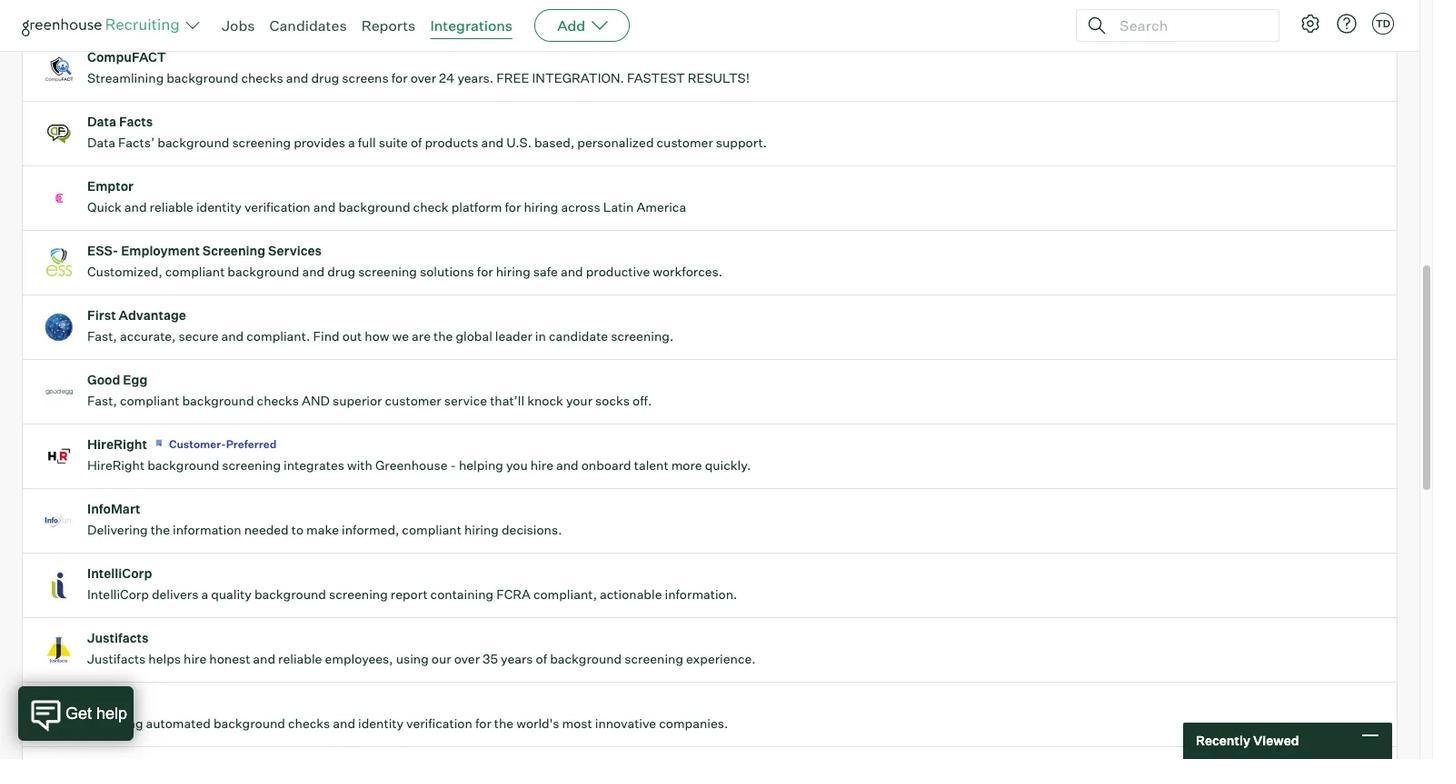 Task type: locate. For each thing, give the bounding box(es) containing it.
background left check
[[339, 199, 411, 215]]

2 hireright from the top
[[87, 458, 145, 473]]

winning,
[[149, 6, 200, 21]]

and down employees,
[[333, 716, 356, 731]]

hiring left safe
[[496, 264, 531, 279]]

1 vertical spatial a
[[201, 587, 208, 602]]

solutions down check
[[420, 264, 474, 279]]

to
[[292, 522, 304, 538]]

1 vertical spatial drug
[[328, 264, 356, 279]]

and inside data facts data facts' background screening provides a full suite of products and u.s. based, personalized customer support.
[[481, 135, 504, 150]]

medical
[[440, 6, 487, 21]]

1 vertical spatial hiring
[[496, 264, 531, 279]]

1 vertical spatial intellicorp
[[87, 587, 149, 602]]

screening left add
[[490, 6, 549, 21]]

for left world's
[[475, 716, 492, 731]]

1 horizontal spatial of
[[536, 651, 547, 667]]

secure
[[179, 328, 219, 344]]

0 horizontal spatial identity
[[196, 199, 242, 215]]

drug left screens
[[311, 70, 339, 86]]

of
[[411, 135, 422, 150], [536, 651, 547, 667]]

checks inside compufact streamlining background checks and drug screens for over 24 years. free integration. fastest results!
[[241, 70, 283, 86]]

candidates
[[270, 16, 347, 35]]

hiring left decisions.
[[465, 522, 499, 538]]

1 vertical spatial solutions
[[420, 264, 474, 279]]

1 fast, from the top
[[87, 328, 117, 344]]

the inside infomart delivering the information needed to make informed, compliant hiring decisions.
[[151, 522, 170, 538]]

background down jobs link
[[167, 70, 239, 86]]

0 vertical spatial checks
[[241, 70, 283, 86]]

identity down employees,
[[358, 716, 404, 731]]

0 vertical spatial customer
[[657, 135, 714, 150]]

fast,
[[87, 328, 117, 344], [87, 393, 117, 408]]

0 vertical spatial drug
[[311, 70, 339, 86]]

data
[[87, 114, 116, 129], [87, 135, 116, 150]]

customer inside the good egg fast, compliant background checks and superior customer service that'll knock your socks off.
[[385, 393, 442, 408]]

hireright
[[87, 437, 147, 452], [87, 458, 145, 473]]

america
[[637, 199, 687, 215]]

0 vertical spatial identity
[[196, 199, 242, 215]]

screening left experience.
[[625, 651, 684, 667]]

emptor quick and reliable identity verification and background check platform for hiring across latin america
[[87, 178, 687, 215]]

2 fast, from the top
[[87, 393, 117, 408]]

helps
[[149, 651, 181, 667]]

data left facts'
[[87, 135, 116, 150]]

td button
[[1373, 13, 1395, 35]]

screening inside 'link'
[[490, 6, 549, 21]]

0 horizontal spatial verification
[[245, 199, 311, 215]]

integration.
[[532, 70, 625, 86]]

make
[[306, 522, 339, 538]]

candidate
[[549, 328, 608, 344]]

compliant down 'employment'
[[165, 264, 225, 279]]

hiring inside emptor quick and reliable identity verification and background check platform for hiring across latin america
[[524, 199, 559, 215]]

and right secure
[[221, 328, 244, 344]]

hire
[[531, 458, 554, 473], [184, 651, 207, 667]]

and
[[302, 393, 330, 408]]

over inside compufact streamlining background checks and drug screens for over 24 years. free integration. fastest results!
[[411, 70, 436, 86]]

solutions inside 'link'
[[552, 6, 606, 21]]

for inside onfido powering automated background checks and identity verification for the world's most innovative companies.
[[475, 716, 492, 731]]

screening
[[203, 243, 266, 258]]

screening up first advantage fast, accurate, secure and compliant.  find out how we are the global leader in candidate screening. on the top
[[358, 264, 417, 279]]

background down 'screening'
[[228, 264, 300, 279]]

0 horizontal spatial a
[[201, 587, 208, 602]]

and
[[415, 6, 438, 21], [286, 70, 309, 86], [481, 135, 504, 150], [124, 199, 147, 215], [313, 199, 336, 215], [302, 264, 325, 279], [561, 264, 583, 279], [221, 328, 244, 344], [556, 458, 579, 473], [253, 651, 276, 667], [333, 716, 356, 731]]

first
[[87, 307, 116, 323]]

background inside onfido powering automated background checks and identity verification for the world's most innovative companies.
[[214, 716, 285, 731]]

fast, inside the good egg fast, compliant background checks and superior customer service that'll knock your socks off.
[[87, 393, 117, 408]]

screens
[[342, 70, 389, 86]]

and left u.s. at the left top of page
[[481, 135, 504, 150]]

1 vertical spatial verification
[[407, 716, 473, 731]]

hire inside justifacts justifacts helps hire honest and reliable employees, using our over 35 years of background screening experience.
[[184, 651, 207, 667]]

integrates
[[284, 458, 345, 473]]

a left full
[[348, 135, 355, 150]]

screening inside justifacts justifacts helps hire honest and reliable employees, using our over 35 years of background screening experience.
[[625, 651, 684, 667]]

fcra
[[497, 587, 531, 602]]

top
[[203, 6, 225, 21]]

checks inside the good egg fast, compliant background checks and superior customer service that'll knock your socks off.
[[257, 393, 299, 408]]

of right years
[[536, 651, 547, 667]]

customer
[[657, 135, 714, 150], [385, 393, 442, 408]]

compliant,
[[534, 587, 597, 602]]

1 vertical spatial checks
[[257, 393, 299, 408]]

justifacts justifacts helps hire honest and reliable employees, using our over 35 years of background screening experience.
[[87, 630, 756, 667]]

years
[[501, 651, 533, 667]]

fast, down good
[[87, 393, 117, 408]]

reliable up 'employment'
[[150, 199, 194, 215]]

that'll
[[490, 393, 525, 408]]

reliable left employees,
[[278, 651, 322, 667]]

the right "are"
[[434, 328, 453, 344]]

1 vertical spatial data
[[87, 135, 116, 150]]

0 vertical spatial data
[[87, 114, 116, 129]]

in
[[535, 328, 546, 344]]

0 horizontal spatial over
[[411, 70, 436, 86]]

drug up out
[[328, 264, 356, 279]]

1 horizontal spatial a
[[348, 135, 355, 150]]

1 horizontal spatial over
[[454, 651, 480, 667]]

1 horizontal spatial verification
[[407, 716, 473, 731]]

an
[[87, 6, 104, 21]]

verification inside emptor quick and reliable identity verification and background check platform for hiring across latin america
[[245, 199, 311, 215]]

1 horizontal spatial hire
[[531, 458, 554, 473]]

verification up services
[[245, 199, 311, 215]]

intellicorp down delivering
[[87, 566, 152, 581]]

1 horizontal spatial reliable
[[278, 651, 322, 667]]

fast, inside first advantage fast, accurate, secure and compliant.  find out how we are the global leader in candidate screening.
[[87, 328, 117, 344]]

0 horizontal spatial reliable
[[150, 199, 194, 215]]

1 vertical spatial reliable
[[278, 651, 322, 667]]

0 vertical spatial hireright
[[87, 437, 147, 452]]

0 horizontal spatial hire
[[184, 651, 207, 667]]

superior
[[333, 393, 382, 408]]

global
[[456, 328, 493, 344]]

compliant up the intellicorp intellicorp delivers a quality background screening report containing fcra compliant, actionable information.
[[402, 522, 462, 538]]

0 horizontal spatial of
[[411, 135, 422, 150]]

justifacts up helps
[[87, 630, 149, 646]]

0 vertical spatial justifacts
[[87, 630, 149, 646]]

customer left service
[[385, 393, 442, 408]]

0 vertical spatial reliable
[[150, 199, 194, 215]]

1 vertical spatial identity
[[358, 716, 404, 731]]

for right platform
[[505, 199, 521, 215]]

background up customer-preferred
[[182, 393, 254, 408]]

24
[[439, 70, 455, 86]]

1 vertical spatial of
[[536, 651, 547, 667]]

compliant inside infomart delivering the information needed to make informed, compliant hiring decisions.
[[402, 522, 462, 538]]

the left world's
[[494, 716, 514, 731]]

for left safe
[[477, 264, 493, 279]]

and down services
[[302, 264, 325, 279]]

0 vertical spatial a
[[348, 135, 355, 150]]

background inside ess- employment screening services customized, compliant background and drug screening solutions for hiring safe and productive workforces.
[[228, 264, 300, 279]]

1 data from the top
[[87, 114, 116, 129]]

a inside data facts data facts' background screening provides a full suite of products and u.s. based, personalized customer support.
[[348, 135, 355, 150]]

report
[[391, 587, 428, 602]]

identity up 'screening'
[[196, 199, 242, 215]]

of right suite
[[411, 135, 422, 150]]

1 vertical spatial customer
[[385, 393, 442, 408]]

1 hireright from the top
[[87, 437, 147, 452]]

facts'
[[118, 135, 155, 150]]

0 vertical spatial intellicorp
[[87, 566, 152, 581]]

egg
[[123, 372, 148, 388]]

1 vertical spatial the
[[151, 522, 170, 538]]

background up screens
[[340, 6, 412, 21]]

hireright background screening integrates with greenhouse - helping you hire and onboard talent more quickly.
[[87, 458, 751, 473]]

0 horizontal spatial solutions
[[420, 264, 474, 279]]

customer left support.
[[657, 135, 714, 150]]

products
[[425, 135, 479, 150]]

1 vertical spatial fast,
[[87, 393, 117, 408]]

customer-
[[169, 438, 226, 451]]

1 horizontal spatial the
[[434, 328, 453, 344]]

checks down employees,
[[288, 716, 330, 731]]

verification down our
[[407, 716, 473, 731]]

for right screens
[[392, 70, 408, 86]]

a left quality
[[201, 587, 208, 602]]

0 horizontal spatial the
[[151, 522, 170, 538]]

verification inside onfido powering automated background checks and identity verification for the world's most innovative companies.
[[407, 716, 473, 731]]

0 vertical spatial solutions
[[552, 6, 606, 21]]

background right facts'
[[158, 135, 229, 150]]

1 horizontal spatial customer
[[657, 135, 714, 150]]

screening left provides
[[232, 135, 291, 150]]

and down candidates
[[286, 70, 309, 86]]

more
[[672, 458, 703, 473]]

checks inside onfido powering automated background checks and identity verification for the world's most innovative companies.
[[288, 716, 330, 731]]

solutions inside ess- employment screening services customized, compliant background and drug screening solutions for hiring safe and productive workforces.
[[420, 264, 474, 279]]

screening.
[[611, 328, 674, 344]]

customized,
[[87, 264, 163, 279]]

and right honest
[[253, 651, 276, 667]]

1 vertical spatial justifacts
[[87, 651, 146, 667]]

honest
[[209, 651, 250, 667]]

suite
[[379, 135, 408, 150]]

checks down jobs link
[[241, 70, 283, 86]]

are
[[412, 328, 431, 344]]

0 vertical spatial of
[[411, 135, 422, 150]]

for
[[392, 70, 408, 86], [505, 199, 521, 215], [477, 264, 493, 279], [475, 716, 492, 731]]

infomart
[[87, 501, 140, 517]]

intellicorp
[[87, 566, 152, 581], [87, 587, 149, 602]]

support.
[[716, 135, 768, 150]]

hire right helps
[[184, 651, 207, 667]]

Search text field
[[1116, 12, 1263, 39]]

2 vertical spatial the
[[494, 716, 514, 731]]

how
[[365, 328, 390, 344]]

over left 24
[[411, 70, 436, 86]]

justifacts up 'onfido'
[[87, 651, 146, 667]]

0 vertical spatial verification
[[245, 199, 311, 215]]

2 vertical spatial hiring
[[465, 522, 499, 538]]

fast, down first
[[87, 328, 117, 344]]

checks left and
[[257, 393, 299, 408]]

compliant down egg
[[120, 393, 180, 408]]

results!
[[688, 70, 750, 86]]

solutions
[[552, 6, 606, 21], [420, 264, 474, 279]]

socks
[[596, 393, 630, 408]]

1 horizontal spatial solutions
[[552, 6, 606, 21]]

employment
[[121, 243, 200, 258]]

1 horizontal spatial identity
[[358, 716, 404, 731]]

jobs link
[[222, 16, 255, 35]]

check
[[413, 199, 449, 215]]

background up most
[[550, 651, 622, 667]]

provider.
[[609, 6, 662, 21]]

0 vertical spatial the
[[434, 328, 453, 344]]

drug inside compufact streamlining background checks and drug screens for over 24 years. free integration. fastest results!
[[311, 70, 339, 86]]

safe
[[534, 264, 558, 279]]

hire right you at the bottom of page
[[531, 458, 554, 473]]

award-
[[107, 6, 149, 21]]

1 vertical spatial hireright
[[87, 458, 145, 473]]

0 vertical spatial over
[[411, 70, 436, 86]]

background inside 'link'
[[340, 6, 412, 21]]

integrations link
[[430, 16, 513, 35]]

over left the 35
[[454, 651, 480, 667]]

background right quality
[[254, 587, 326, 602]]

0 vertical spatial hire
[[531, 458, 554, 473]]

verification
[[245, 199, 311, 215], [407, 716, 473, 731]]

facts
[[119, 114, 153, 129]]

workforces.
[[653, 264, 723, 279]]

solutions left provider.
[[552, 6, 606, 21]]

and left medical
[[415, 6, 438, 21]]

1 vertical spatial hire
[[184, 651, 207, 667]]

0 horizontal spatial customer
[[385, 393, 442, 408]]

background down honest
[[214, 716, 285, 731]]

background inside justifacts justifacts helps hire honest and reliable employees, using our over 35 years of background screening experience.
[[550, 651, 622, 667]]

2 horizontal spatial the
[[494, 716, 514, 731]]

compliant.
[[247, 328, 310, 344]]

data left facts in the top left of the page
[[87, 114, 116, 129]]

services
[[268, 243, 322, 258]]

intellicorp left the delivers
[[87, 587, 149, 602]]

knock
[[528, 393, 564, 408]]

compliant right 'fully'
[[278, 6, 338, 21]]

over
[[411, 70, 436, 86], [454, 651, 480, 667]]

off.
[[633, 393, 652, 408]]

greenhouse recruiting image
[[22, 15, 185, 36]]

the inside first advantage fast, accurate, secure and compliant.  find out how we are the global leader in candidate screening.
[[434, 328, 453, 344]]

background inside data facts data facts' background screening provides a full suite of products and u.s. based, personalized customer support.
[[158, 135, 229, 150]]

0 vertical spatial fast,
[[87, 328, 117, 344]]

screening left report
[[329, 587, 388, 602]]

containing
[[431, 587, 494, 602]]

the right delivering
[[151, 522, 170, 538]]

2 vertical spatial checks
[[288, 716, 330, 731]]

1 vertical spatial over
[[454, 651, 480, 667]]

0 vertical spatial hiring
[[524, 199, 559, 215]]

fastest
[[627, 70, 685, 86]]

background inside compufact streamlining background checks and drug screens for over 24 years. free integration. fastest results!
[[167, 70, 239, 86]]

hiring left across
[[524, 199, 559, 215]]

world's
[[517, 716, 560, 731]]

powering
[[87, 716, 143, 731]]



Task type: describe. For each thing, give the bounding box(es) containing it.
across
[[561, 199, 601, 215]]

your
[[566, 393, 593, 408]]

our
[[432, 651, 452, 667]]

customer inside data facts data facts' background screening provides a full suite of products and u.s. based, personalized customer support.
[[657, 135, 714, 150]]

compliant inside 'link'
[[278, 6, 338, 21]]

screening inside ess- employment screening services customized, compliant background and drug screening solutions for hiring safe and productive workforces.
[[358, 264, 417, 279]]

recently viewed
[[1197, 733, 1300, 749]]

td
[[1376, 17, 1391, 30]]

ess- employment screening services customized, compliant background and drug screening solutions for hiring safe and productive workforces.
[[87, 243, 723, 279]]

decisions.
[[502, 522, 562, 538]]

innovative
[[595, 716, 657, 731]]

emptor
[[87, 178, 134, 194]]

and inside 'link'
[[415, 6, 438, 21]]

delivers
[[152, 587, 199, 602]]

quality
[[211, 587, 252, 602]]

free
[[497, 70, 530, 86]]

companies.
[[659, 716, 729, 731]]

fast, for good egg fast, compliant background checks and superior customer service that'll knock your socks off.
[[87, 393, 117, 408]]

the inside onfido powering automated background checks and identity verification for the world's most innovative companies.
[[494, 716, 514, 731]]

most
[[562, 716, 593, 731]]

onfido
[[87, 695, 129, 710]]

and left onboard
[[556, 458, 579, 473]]

greenhouse
[[375, 458, 448, 473]]

hireright for hireright
[[87, 437, 147, 452]]

add button
[[535, 9, 630, 42]]

infomart delivering the information needed to make informed, compliant hiring decisions.
[[87, 501, 562, 538]]

over inside justifacts justifacts helps hire honest and reliable employees, using our over 35 years of background screening experience.
[[454, 651, 480, 667]]

hiring inside ess- employment screening services customized, compliant background and drug screening solutions for hiring safe and productive workforces.
[[496, 264, 531, 279]]

automated
[[146, 716, 211, 731]]

for inside emptor quick and reliable identity verification and background check platform for hiring across latin america
[[505, 199, 521, 215]]

screening down preferred
[[222, 458, 281, 473]]

and right quick
[[124, 199, 147, 215]]

fast, for first advantage fast, accurate, secure and compliant.  find out how we are the global leader in candidate screening.
[[87, 328, 117, 344]]

productive
[[586, 264, 650, 279]]

of inside data facts data facts' background screening provides a full suite of products and u.s. based, personalized customer support.
[[411, 135, 422, 150]]

and inside justifacts justifacts helps hire honest and reliable employees, using our over 35 years of background screening experience.
[[253, 651, 276, 667]]

experience.
[[686, 651, 756, 667]]

informed,
[[342, 522, 399, 538]]

latin
[[604, 199, 634, 215]]

reliable inside emptor quick and reliable identity verification and background check platform for hiring across latin america
[[150, 199, 194, 215]]

background down 'customer-' on the left
[[147, 458, 219, 473]]

we
[[392, 328, 409, 344]]

1 justifacts from the top
[[87, 630, 149, 646]]

td button
[[1369, 9, 1398, 38]]

2 intellicorp from the top
[[87, 587, 149, 602]]

good
[[87, 372, 120, 388]]

u.s.
[[507, 135, 532, 150]]

helping
[[459, 458, 504, 473]]

with
[[347, 458, 373, 473]]

2 data from the top
[[87, 135, 116, 150]]

onboard
[[582, 458, 632, 473]]

provides
[[294, 135, 345, 150]]

fully
[[250, 6, 275, 21]]

screening inside data facts data facts' background screening provides a full suite of products and u.s. based, personalized customer support.
[[232, 135, 291, 150]]

and right safe
[[561, 264, 583, 279]]

years.
[[458, 70, 494, 86]]

viewed
[[1254, 733, 1300, 749]]

compliant inside ess- employment screening services customized, compliant background and drug screening solutions for hiring safe and productive workforces.
[[165, 264, 225, 279]]

quick
[[87, 199, 122, 215]]

hireright for hireright background screening integrates with greenhouse - helping you hire and onboard talent more quickly.
[[87, 458, 145, 473]]

for inside compufact streamlining background checks and drug screens for over 24 years. free integration. fastest results!
[[392, 70, 408, 86]]

leader
[[495, 328, 533, 344]]

reliable inside justifacts justifacts helps hire honest and reliable employees, using our over 35 years of background screening experience.
[[278, 651, 322, 667]]

add
[[557, 16, 586, 35]]

of inside justifacts justifacts helps hire honest and reliable employees, using our over 35 years of background screening experience.
[[536, 651, 547, 667]]

identity inside emptor quick and reliable identity verification and background check platform for hiring across latin america
[[196, 199, 242, 215]]

recently
[[1197, 733, 1251, 749]]

advantage
[[119, 307, 186, 323]]

compliant inside the good egg fast, compliant background checks and superior customer service that'll knock your socks off.
[[120, 393, 180, 408]]

candidates link
[[270, 16, 347, 35]]

needed
[[244, 522, 289, 538]]

intellicorp intellicorp delivers a quality background screening report containing fcra compliant, actionable information.
[[87, 566, 738, 602]]

screening inside the intellicorp intellicorp delivers a quality background screening report containing fcra compliant, actionable information.
[[329, 587, 388, 602]]

talent
[[634, 458, 669, 473]]

an award-winning, top 1%, fully compliant background and medical screening solutions provider.
[[87, 6, 662, 21]]

based,
[[535, 135, 575, 150]]

reports link
[[362, 16, 416, 35]]

employees,
[[325, 651, 393, 667]]

reports
[[362, 16, 416, 35]]

for inside ess- employment screening services customized, compliant background and drug screening solutions for hiring safe and productive workforces.
[[477, 264, 493, 279]]

information
[[173, 522, 242, 538]]

integrations
[[430, 16, 513, 35]]

and inside compufact streamlining background checks and drug screens for over 24 years. free integration. fastest results!
[[286, 70, 309, 86]]

information.
[[665, 587, 738, 602]]

using
[[396, 651, 429, 667]]

compufact
[[87, 49, 166, 65]]

hiring inside infomart delivering the information needed to make informed, compliant hiring decisions.
[[465, 522, 499, 538]]

personalized
[[578, 135, 654, 150]]

find
[[313, 328, 340, 344]]

-
[[451, 458, 456, 473]]

identity inside onfido powering automated background checks and identity verification for the world's most innovative companies.
[[358, 716, 404, 731]]

accurate,
[[120, 328, 176, 344]]

1%,
[[228, 6, 248, 21]]

you
[[506, 458, 528, 473]]

and up services
[[313, 199, 336, 215]]

background inside emptor quick and reliable identity verification and background check platform for hiring across latin america
[[339, 199, 411, 215]]

background inside the intellicorp intellicorp delivers a quality background screening report containing fcra compliant, actionable information.
[[254, 587, 326, 602]]

onfido powering automated background checks and identity verification for the world's most innovative companies.
[[87, 695, 729, 731]]

drug inside ess- employment screening services customized, compliant background and drug screening solutions for hiring safe and productive workforces.
[[328, 264, 356, 279]]

background inside the good egg fast, compliant background checks and superior customer service that'll knock your socks off.
[[182, 393, 254, 408]]

delivering
[[87, 522, 148, 538]]

and inside onfido powering automated background checks and identity verification for the world's most innovative companies.
[[333, 716, 356, 731]]

full
[[358, 135, 376, 150]]

1 intellicorp from the top
[[87, 566, 152, 581]]

compufact streamlining background checks and drug screens for over 24 years. free integration. fastest results!
[[87, 49, 750, 86]]

out
[[342, 328, 362, 344]]

a inside the intellicorp intellicorp delivers a quality background screening report containing fcra compliant, actionable information.
[[201, 587, 208, 602]]

first advantage fast, accurate, secure and compliant.  find out how we are the global leader in candidate screening.
[[87, 307, 674, 344]]

and inside first advantage fast, accurate, secure and compliant.  find out how we are the global leader in candidate screening.
[[221, 328, 244, 344]]

configure image
[[1300, 13, 1322, 35]]

2 justifacts from the top
[[87, 651, 146, 667]]



Task type: vqa. For each thing, say whether or not it's contained in the screenshot.


